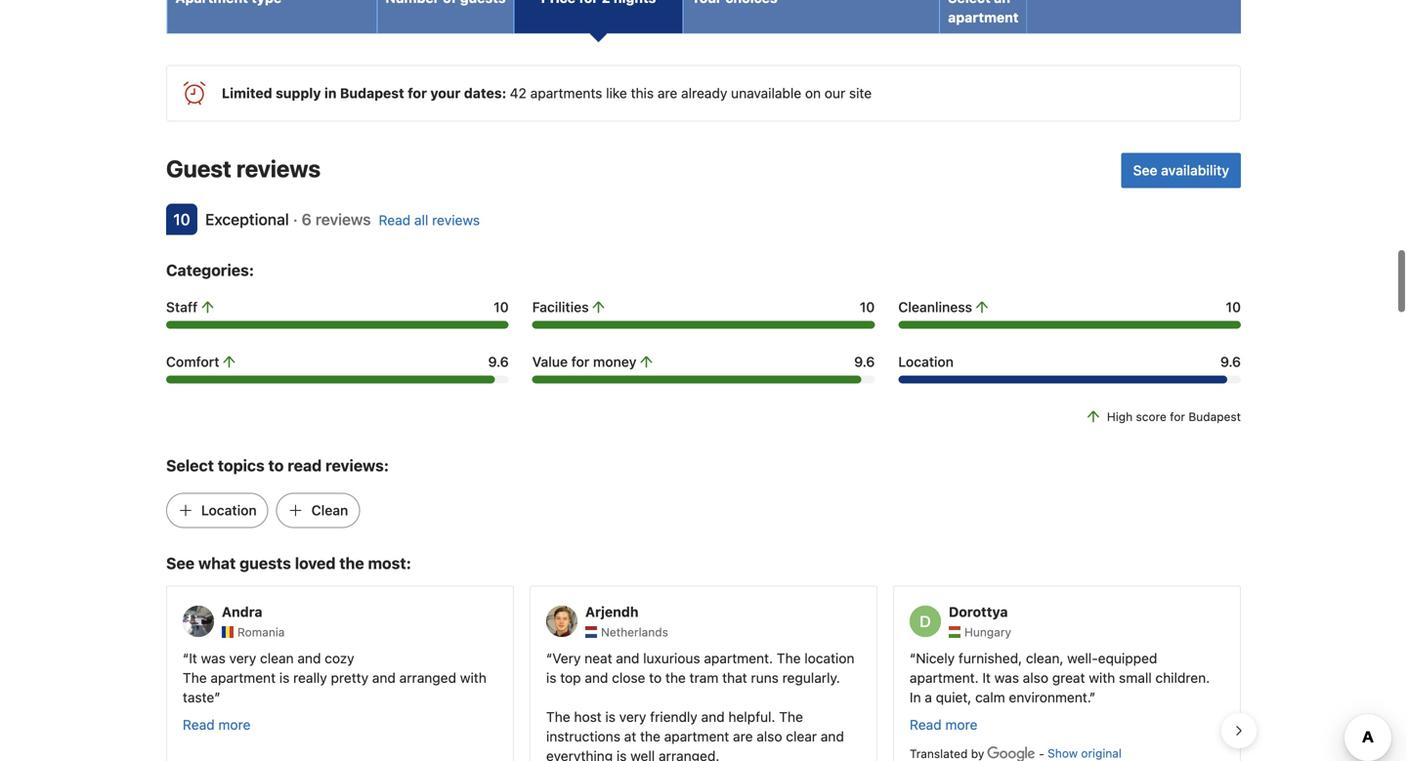 Task type: locate. For each thing, give the bounding box(es) containing it.
budapest
[[340, 85, 404, 101], [1189, 410, 1241, 424]]

0 vertical spatial apartment
[[948, 9, 1019, 25]]

3 9.6 from the left
[[1221, 354, 1241, 370]]

and right 'clear'
[[821, 729, 844, 745]]

an
[[994, 0, 1011, 6]]

0 horizontal spatial "
[[214, 689, 221, 706]]

romania
[[238, 625, 285, 639]]

" for " very neat and luxurious apartment. the location is top and close to the tram that runs regularly. the host is very friendly and helpful. the instructions at the apartment are also clear and everything is well arran
[[546, 650, 553, 666]]

very
[[229, 650, 256, 666], [620, 709, 647, 725]]

apartment down friendly
[[664, 729, 730, 745]]

are right this at the left of the page
[[658, 85, 678, 101]]

1 horizontal spatial the
[[640, 729, 661, 745]]

exceptional · 6 reviews
[[205, 210, 371, 229]]

top
[[560, 670, 581, 686]]

apartment down an
[[948, 9, 1019, 25]]

1 9.6 from the left
[[488, 354, 509, 370]]

reviews
[[236, 155, 321, 183], [316, 210, 371, 229], [432, 212, 480, 228]]

furnished,
[[959, 650, 1023, 666]]

location down topics
[[201, 503, 257, 519]]

0 vertical spatial see
[[1134, 163, 1158, 179]]

0 horizontal spatial read more button
[[183, 715, 251, 735]]

1 with from the left
[[460, 670, 487, 686]]

1 vertical spatial also
[[757, 729, 783, 745]]

0 horizontal spatial for
[[408, 85, 427, 101]]

0 horizontal spatial with
[[460, 670, 487, 686]]

show
[[1048, 747, 1078, 760]]

for right "score"
[[1170, 410, 1186, 424]]

runs
[[751, 670, 779, 686]]

to
[[268, 457, 284, 475], [649, 670, 662, 686]]

0 horizontal spatial select
[[166, 457, 214, 475]]

quiet,
[[936, 689, 972, 706]]

1 horizontal spatial budapest
[[1189, 410, 1241, 424]]

" inside " it was very clean and cozy the apartment is really pretty and arranged with taste
[[183, 650, 189, 666]]

nicely
[[916, 650, 955, 666]]

what
[[198, 554, 236, 573]]

location down cleanliness
[[899, 354, 954, 370]]

this is a carousel with rotating slides. it displays featured reviews of the property. use next and previous buttons to navigate. region
[[151, 578, 1257, 761]]

comfort
[[166, 354, 220, 370]]

read more button for a
[[910, 715, 978, 735]]

also down clean,
[[1023, 670, 1049, 686]]

read more button down taste
[[183, 715, 251, 735]]

0 horizontal spatial "
[[183, 650, 189, 666]]

with right arranged
[[460, 670, 487, 686]]

" left neat
[[546, 650, 553, 666]]

value for money 9.6 meter
[[532, 376, 875, 384]]

1 horizontal spatial "
[[1090, 689, 1096, 706]]

0 horizontal spatial it
[[189, 650, 197, 666]]

categories:
[[166, 261, 254, 280]]

exceptional
[[205, 210, 289, 229]]

to down luxurious
[[649, 670, 662, 686]]

read left all
[[379, 212, 411, 228]]

0 vertical spatial the
[[339, 554, 364, 573]]

apartment inside " very neat and luxurious apartment. the location is top and close to the tram that runs regularly. the host is very friendly and helpful. the instructions at the apartment are also clear and everything is well arran
[[664, 729, 730, 745]]

read down a
[[910, 717, 942, 733]]

city
[[599, 2, 618, 13]]

and left helpful.
[[701, 709, 725, 725]]

- show original
[[1036, 747, 1122, 761]]

the up 'clear'
[[779, 709, 803, 725]]

1 read more from the left
[[183, 717, 251, 733]]

to left read
[[268, 457, 284, 475]]

1 " from the left
[[183, 650, 189, 666]]

3 " from the left
[[910, 650, 916, 666]]

0 horizontal spatial read more
[[183, 717, 251, 733]]

well-
[[1068, 650, 1098, 666]]

budapest for for
[[1189, 410, 1241, 424]]

read more button for taste
[[183, 715, 251, 735]]

was
[[201, 650, 226, 666], [995, 670, 1020, 686]]

1 horizontal spatial select
[[948, 0, 991, 6]]

our
[[825, 85, 846, 101]]

2 9.6 from the left
[[855, 354, 875, 370]]

limited
[[222, 85, 272, 101]]

the
[[339, 554, 364, 573], [666, 670, 686, 686], [640, 729, 661, 745]]

select
[[948, 0, 991, 6], [166, 457, 214, 475]]

0 horizontal spatial was
[[201, 650, 226, 666]]

2 more from the left
[[946, 717, 978, 733]]

1 horizontal spatial more
[[946, 717, 978, 733]]

2 with from the left
[[1089, 670, 1116, 686]]

apartment inside " it was very clean and cozy the apartment is really pretty and arranged with taste
[[211, 670, 276, 686]]

0 horizontal spatial budapest
[[340, 85, 404, 101]]

1 vertical spatial apartment
[[211, 670, 276, 686]]

1 horizontal spatial read more button
[[910, 715, 978, 735]]

with
[[460, 670, 487, 686], [1089, 670, 1116, 686]]

0 vertical spatial very
[[229, 650, 256, 666]]

0 horizontal spatial location
[[201, 503, 257, 519]]

0 vertical spatial apartment.
[[704, 650, 773, 666]]

1 horizontal spatial it
[[983, 670, 991, 686]]

apartment down clean
[[211, 670, 276, 686]]

9.6
[[488, 354, 509, 370], [855, 354, 875, 370], [1221, 354, 1241, 370]]

it up taste
[[189, 650, 197, 666]]

the up 'well'
[[640, 729, 661, 745]]

are inside " very neat and luxurious apartment. the location is top and close to the tram that runs regularly. the host is very friendly and helpful. the instructions at the apartment are also clear and everything is well arran
[[733, 729, 753, 745]]

romania image
[[222, 626, 234, 638]]

read more button
[[183, 715, 251, 735], [910, 715, 978, 735]]

also inside " nicely furnished, clean, well-equipped apartment. it was also great with small children. in a quiet, calm environment.
[[1023, 670, 1049, 686]]

the left host
[[546, 709, 571, 725]]

read more down taste
[[183, 717, 251, 733]]

1 vertical spatial budapest
[[1189, 410, 1241, 424]]

"
[[183, 650, 189, 666], [546, 650, 553, 666], [910, 650, 916, 666]]

0 vertical spatial select
[[948, 0, 991, 6]]

0 horizontal spatial 9.6
[[488, 354, 509, 370]]

0 vertical spatial location
[[899, 354, 954, 370]]

read all reviews
[[379, 212, 480, 228]]

1 horizontal spatial very
[[620, 709, 647, 725]]

are down helpful.
[[733, 729, 753, 745]]

regularly.
[[783, 670, 841, 686]]

1 " from the left
[[214, 689, 221, 706]]

0 horizontal spatial see
[[166, 554, 195, 573]]

" inside " very neat and luxurious apartment. the location is top and close to the tram that runs regularly. the host is very friendly and helpful. the instructions at the apartment are also clear and everything is well arran
[[546, 650, 553, 666]]

1 horizontal spatial with
[[1089, 670, 1116, 686]]

more down quiet,
[[946, 717, 978, 733]]

0 horizontal spatial also
[[757, 729, 783, 745]]

reviews right 6
[[316, 210, 371, 229]]

1 horizontal spatial 9.6
[[855, 354, 875, 370]]

2 vertical spatial the
[[640, 729, 661, 745]]

the inside " it was very clean and cozy the apartment is really pretty and arranged with taste
[[183, 670, 207, 686]]

2 horizontal spatial read
[[910, 717, 942, 733]]

most:
[[368, 554, 411, 573]]

1 horizontal spatial for
[[572, 354, 590, 370]]

very up at
[[620, 709, 647, 725]]

1 vertical spatial for
[[572, 354, 590, 370]]

read down taste
[[183, 717, 215, 733]]

more for a
[[946, 717, 978, 733]]

that
[[723, 670, 747, 686]]

the right loved
[[339, 554, 364, 573]]

all
[[414, 212, 428, 228]]

2 " from the left
[[1090, 689, 1096, 706]]

the up regularly.
[[777, 650, 801, 666]]

the up taste
[[183, 670, 207, 686]]

2 read more from the left
[[910, 717, 978, 733]]

availability
[[1162, 163, 1230, 179]]

0 vertical spatial also
[[1023, 670, 1049, 686]]

apartment. inside " very neat and luxurious apartment. the location is top and close to the tram that runs regularly. the host is very friendly and helpful. the instructions at the apartment are also clear and everything is well arran
[[704, 650, 773, 666]]

select for select topics to read reviews:
[[166, 457, 214, 475]]

also
[[1023, 670, 1049, 686], [757, 729, 783, 745]]

is right host
[[606, 709, 616, 725]]

environment.
[[1009, 689, 1090, 706]]

for left your
[[408, 85, 427, 101]]

read for cozy
[[183, 717, 215, 733]]

10 for facilities
[[860, 299, 875, 315]]

0 horizontal spatial apartment.
[[704, 650, 773, 666]]

1 vertical spatial it
[[983, 670, 991, 686]]

for right value
[[572, 354, 590, 370]]

location
[[899, 354, 954, 370], [201, 503, 257, 519]]

0 vertical spatial budapest
[[340, 85, 404, 101]]

translated by
[[910, 747, 988, 761]]

it up calm
[[983, 670, 991, 686]]

0 horizontal spatial more
[[218, 717, 251, 733]]

0 horizontal spatial very
[[229, 650, 256, 666]]

friendly
[[650, 709, 698, 725]]

1 vertical spatial are
[[733, 729, 753, 745]]

select left topics
[[166, 457, 214, 475]]

" up in
[[910, 650, 916, 666]]

2 horizontal spatial "
[[910, 650, 916, 666]]

it inside " nicely furnished, clean, well-equipped apartment. it was also great with small children. in a quiet, calm environment.
[[983, 670, 991, 686]]

1 horizontal spatial see
[[1134, 163, 1158, 179]]

1 horizontal spatial also
[[1023, 670, 1049, 686]]

it
[[189, 650, 197, 666], [983, 670, 991, 686]]

guest reviews element
[[166, 153, 1114, 184]]

2 horizontal spatial the
[[666, 670, 686, 686]]

10
[[173, 210, 190, 229], [494, 299, 509, 315], [860, 299, 875, 315], [1226, 299, 1241, 315]]

see
[[1134, 163, 1158, 179], [166, 554, 195, 573]]

1 horizontal spatial was
[[995, 670, 1020, 686]]

" inside " nicely furnished, clean, well-equipped apartment. it was also great with small children. in a quiet, calm environment.
[[910, 650, 916, 666]]

was down furnished, at right
[[995, 670, 1020, 686]]

1 vertical spatial to
[[649, 670, 662, 686]]

hungary
[[965, 625, 1012, 639]]

1 vertical spatial location
[[201, 503, 257, 519]]

see inside button
[[1134, 163, 1158, 179]]

0 horizontal spatial are
[[658, 85, 678, 101]]

1 horizontal spatial "
[[546, 650, 553, 666]]

1 horizontal spatial are
[[733, 729, 753, 745]]

rated exceptional element
[[205, 210, 289, 229]]

read more
[[183, 717, 251, 733], [910, 717, 978, 733]]

2 horizontal spatial 9.6
[[1221, 354, 1241, 370]]

guests
[[240, 554, 291, 573]]

" for clean,
[[1090, 689, 1096, 706]]

more
[[218, 717, 251, 733], [946, 717, 978, 733]]

0 horizontal spatial the
[[339, 554, 364, 573]]

1 vertical spatial very
[[620, 709, 647, 725]]

and down neat
[[585, 670, 608, 686]]

select left an
[[948, 0, 991, 6]]

the down luxurious
[[666, 670, 686, 686]]

apartment. down the nicely
[[910, 670, 979, 686]]

budapest right 'in'
[[340, 85, 404, 101]]

instructions
[[546, 729, 621, 745]]

0 vertical spatial to
[[268, 457, 284, 475]]

1 horizontal spatial to
[[649, 670, 662, 686]]

facilities 10 meter
[[532, 321, 875, 329]]

1 vertical spatial apartment.
[[910, 670, 979, 686]]

clear
[[786, 729, 817, 745]]

are
[[658, 85, 678, 101], [733, 729, 753, 745]]

2 read more button from the left
[[910, 715, 978, 735]]

" very neat and luxurious apartment. the location is top and close to the tram that runs regularly. the host is very friendly and helpful. the instructions at the apartment are also clear and everything is well arran
[[546, 650, 855, 761]]

see left what
[[166, 554, 195, 573]]

dorottya
[[949, 604, 1008, 620]]

" up taste
[[183, 650, 189, 666]]

this
[[631, 85, 654, 101]]

2 " from the left
[[546, 650, 553, 666]]

tram
[[690, 670, 719, 686]]

"
[[214, 689, 221, 706], [1090, 689, 1096, 706]]

with inside " it was very clean and cozy the apartment is really pretty and arranged with taste
[[460, 670, 487, 686]]

2 horizontal spatial for
[[1170, 410, 1186, 424]]

read more button up the translated
[[910, 715, 978, 735]]

is down clean
[[279, 670, 290, 686]]

and right pretty
[[372, 670, 396, 686]]

high score for budapest
[[1107, 410, 1241, 424]]

0 vertical spatial was
[[201, 650, 226, 666]]

read more down quiet,
[[910, 717, 978, 733]]

see left availability
[[1134, 163, 1158, 179]]

value for money
[[532, 354, 637, 370]]

0 horizontal spatial read
[[183, 717, 215, 733]]

budapest right "score"
[[1189, 410, 1241, 424]]

1 vertical spatial was
[[995, 670, 1020, 686]]

0 vertical spatial are
[[658, 85, 678, 101]]

1 horizontal spatial read more
[[910, 717, 978, 733]]

0 vertical spatial it
[[189, 650, 197, 666]]

1 horizontal spatial apartment.
[[910, 670, 979, 686]]

comfort 9.6 meter
[[166, 376, 509, 384]]

tax
[[621, 2, 636, 13]]

reviews up exceptional · 6 reviews
[[236, 155, 321, 183]]

apartment.
[[704, 650, 773, 666], [910, 670, 979, 686]]

2 vertical spatial for
[[1170, 410, 1186, 424]]

is inside " it was very clean and cozy the apartment is really pretty and arranged with taste
[[279, 670, 290, 686]]

with down well-
[[1089, 670, 1116, 686]]

select topics to read reviews:
[[166, 457, 389, 475]]

0 horizontal spatial to
[[268, 457, 284, 475]]

topics
[[218, 457, 265, 475]]

1 read more button from the left
[[183, 715, 251, 735]]

10 for cleanliness
[[1226, 299, 1241, 315]]

1 vertical spatial select
[[166, 457, 214, 475]]

see availability button
[[1122, 153, 1241, 188]]

more down the romania image
[[218, 717, 251, 733]]

already
[[681, 85, 728, 101]]

very down the romania image
[[229, 650, 256, 666]]

1 horizontal spatial apartment
[[664, 729, 730, 745]]

apartment. up that
[[704, 650, 773, 666]]

1 vertical spatial see
[[166, 554, 195, 573]]

was down the romania image
[[201, 650, 226, 666]]

select inside select an apartment
[[948, 0, 991, 6]]

1 more from the left
[[218, 717, 251, 733]]

read more for a
[[910, 717, 978, 733]]

0 horizontal spatial apartment
[[211, 670, 276, 686]]

cleanliness 10 meter
[[899, 321, 1241, 329]]

2 vertical spatial apartment
[[664, 729, 730, 745]]

also down helpful.
[[757, 729, 783, 745]]



Task type: vqa. For each thing, say whether or not it's contained in the screenshot.
right THE BOOKING.COM?
no



Task type: describe. For each thing, give the bounding box(es) containing it.
was inside " it was very clean and cozy the apartment is really pretty and arranged with taste
[[201, 650, 226, 666]]

review categories element
[[166, 259, 254, 282]]

very
[[553, 650, 581, 666]]

6
[[302, 210, 312, 229]]

everything
[[546, 748, 613, 761]]

scored 10 element
[[166, 204, 197, 235]]

very inside " very neat and luxurious apartment. the location is top and close to the tram that runs regularly. the host is very friendly and helpful. the instructions at the apartment are also clear and everything is well arran
[[620, 709, 647, 725]]

it inside " it was very clean and cozy the apartment is really pretty and arranged with taste
[[189, 650, 197, 666]]

in
[[324, 85, 337, 101]]

" it was very clean and cozy the apartment is really pretty and arranged with taste
[[183, 650, 487, 706]]

really
[[293, 670, 327, 686]]

hungary image
[[949, 626, 961, 638]]

equipped
[[1098, 650, 1158, 666]]

10 for staff
[[494, 299, 509, 315]]

·
[[293, 210, 298, 229]]

a
[[925, 689, 933, 706]]

on
[[805, 85, 821, 101]]

2 horizontal spatial apartment
[[948, 9, 1019, 25]]

translated
[[910, 747, 968, 761]]

0 vertical spatial for
[[408, 85, 427, 101]]

site
[[849, 85, 872, 101]]

luxurious
[[643, 650, 701, 666]]

great
[[1053, 670, 1086, 686]]

andra
[[222, 604, 263, 620]]

see availability
[[1134, 163, 1230, 179]]

location 9.6 meter
[[899, 376, 1241, 384]]

cozy
[[325, 650, 355, 666]]

original
[[1082, 747, 1122, 760]]

limited supply in budapest for your dates: 42 apartments like this are already unavailable on our site
[[222, 85, 872, 101]]

reviews right all
[[432, 212, 480, 228]]

budapest for in
[[340, 85, 404, 101]]

unavailable
[[731, 85, 802, 101]]

read
[[288, 457, 322, 475]]

1 horizontal spatial location
[[899, 354, 954, 370]]

also inside " very neat and luxurious apartment. the location is top and close to the tram that runs regularly. the host is very friendly and helpful. the instructions at the apartment are also clear and everything is well arran
[[757, 729, 783, 745]]

apartments
[[530, 85, 603, 101]]

is left top
[[546, 670, 557, 686]]

staff
[[166, 299, 198, 315]]

excluded: 4 % city tax
[[525, 2, 636, 13]]

" for " it was very clean and cozy the apartment is really pretty and arranged with taste
[[183, 650, 189, 666]]

children.
[[1156, 670, 1210, 686]]

small
[[1119, 670, 1152, 686]]

9.6 for value for money
[[855, 354, 875, 370]]

was inside " nicely furnished, clean, well-equipped apartment. it was also great with small children. in a quiet, calm environment.
[[995, 670, 1020, 686]]

clean
[[260, 650, 294, 666]]

in
[[910, 689, 921, 706]]

read more for taste
[[183, 717, 251, 733]]

more for taste
[[218, 717, 251, 733]]

arjendh
[[586, 604, 639, 620]]

%
[[587, 2, 596, 13]]

netherlands image
[[586, 626, 597, 638]]

show original button
[[1048, 745, 1122, 761]]

apartment. inside " nicely furnished, clean, well-equipped apartment. it was also great with small children. in a quiet, calm environment.
[[910, 670, 979, 686]]

staff 10 meter
[[166, 321, 509, 329]]

" for " nicely furnished, clean, well-equipped apartment. it was also great with small children. in a quiet, calm environment.
[[910, 650, 916, 666]]

9.6 for comfort
[[488, 354, 509, 370]]

guest reviews
[[166, 155, 321, 183]]

neat
[[585, 650, 613, 666]]

-
[[1039, 747, 1045, 761]]

4
[[578, 2, 584, 13]]

1 vertical spatial the
[[666, 670, 686, 686]]

supply
[[276, 85, 321, 101]]

arranged
[[400, 670, 457, 686]]

by
[[971, 747, 985, 761]]

" for very
[[214, 689, 221, 706]]

and up close
[[616, 650, 640, 666]]

like
[[606, 85, 627, 101]]

very inside " it was very clean and cozy the apartment is really pretty and arranged with taste
[[229, 650, 256, 666]]

cleanliness
[[899, 299, 973, 315]]

reviews:
[[326, 457, 389, 475]]

high
[[1107, 410, 1133, 424]]

1 horizontal spatial read
[[379, 212, 411, 228]]

is down at
[[617, 748, 627, 761]]

see what guests loved the most:
[[166, 554, 411, 573]]

pretty
[[331, 670, 369, 686]]

9.6 for location
[[1221, 354, 1241, 370]]

close
[[612, 670, 646, 686]]

read for apartment.
[[910, 717, 942, 733]]

excluded:
[[525, 2, 575, 13]]

clean
[[312, 503, 348, 519]]

calm
[[976, 689, 1006, 706]]

to inside " very neat and luxurious apartment. the location is top and close to the tram that runs regularly. the host is very friendly and helpful. the instructions at the apartment are also clear and everything is well arran
[[649, 670, 662, 686]]

select for select an apartment
[[948, 0, 991, 6]]

42
[[510, 85, 527, 101]]

helpful.
[[729, 709, 776, 725]]

and up really
[[298, 650, 321, 666]]

your
[[431, 85, 461, 101]]

guest
[[166, 155, 232, 183]]

netherlands
[[601, 625, 669, 639]]

location
[[805, 650, 855, 666]]

well
[[631, 748, 655, 761]]

with inside " nicely furnished, clean, well-equipped apartment. it was also great with small children. in a quiet, calm environment.
[[1089, 670, 1116, 686]]

at
[[624, 729, 637, 745]]

money
[[593, 354, 637, 370]]

clean,
[[1026, 650, 1064, 666]]

" nicely furnished, clean, well-equipped apartment. it was also great with small children. in a quiet, calm environment.
[[910, 650, 1210, 706]]

host
[[574, 709, 602, 725]]

value
[[532, 354, 568, 370]]

score
[[1136, 410, 1167, 424]]

see for see what guests loved the most:
[[166, 554, 195, 573]]

taste
[[183, 689, 214, 706]]

dates:
[[464, 85, 507, 101]]

see for see availability
[[1134, 163, 1158, 179]]



